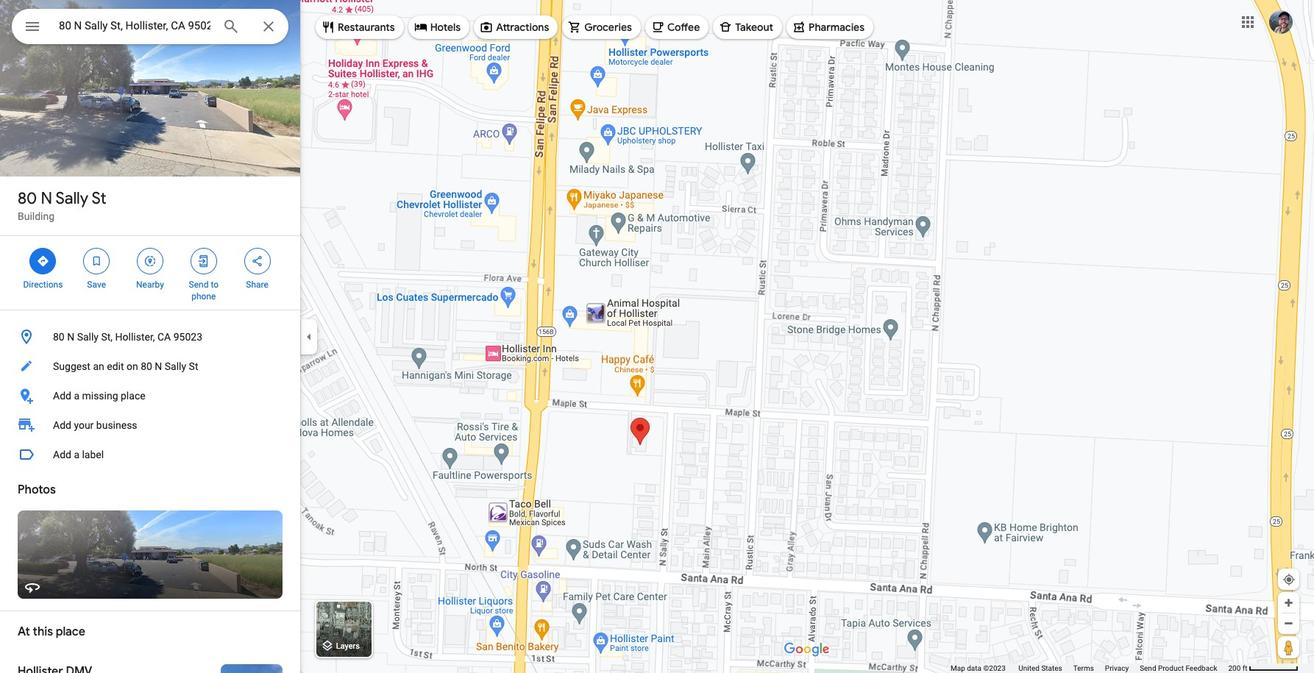 Task type: locate. For each thing, give the bounding box(es) containing it.
add left label
[[53, 449, 71, 461]]

n for st
[[41, 188, 52, 209]]

0 vertical spatial send
[[189, 280, 209, 290]]

restaurants button
[[316, 10, 404, 45]]

a left missing at the left bottom of page
[[74, 390, 80, 402]]

80 up suggest
[[53, 331, 65, 343]]


[[251, 253, 264, 269]]

1 horizontal spatial st
[[189, 361, 198, 373]]

add a label button
[[0, 440, 300, 470]]

80 N Sally St, Hollister, CA 95023 field
[[12, 9, 289, 44]]

photos
[[18, 483, 56, 498]]

send up phone at left
[[189, 280, 209, 290]]

map data ©2023
[[951, 665, 1008, 673]]

0 vertical spatial st
[[92, 188, 106, 209]]

1 vertical spatial send
[[1141, 665, 1157, 673]]

80 n sally st, hollister, ca 95023
[[53, 331, 202, 343]]

1 vertical spatial a
[[74, 449, 80, 461]]

united states button
[[1019, 664, 1063, 674]]

add
[[53, 390, 71, 402], [53, 420, 71, 431], [53, 449, 71, 461]]

share
[[246, 280, 269, 290]]

label
[[82, 449, 104, 461]]

0 vertical spatial n
[[41, 188, 52, 209]]

suggest
[[53, 361, 91, 373]]

send left product on the right of page
[[1141, 665, 1157, 673]]

united states
[[1019, 665, 1063, 673]]

add for add your business
[[53, 420, 71, 431]]

0 vertical spatial add
[[53, 390, 71, 402]]

a for label
[[74, 449, 80, 461]]

sally inside 80 n sally st building
[[56, 188, 88, 209]]

2 vertical spatial add
[[53, 449, 71, 461]]

none field inside 80 n sally st, hollister, ca 95023 field
[[59, 17, 211, 35]]

©2023
[[984, 665, 1006, 673]]

zoom out image
[[1284, 618, 1295, 629]]

80 n sally st main content
[[0, 0, 300, 674]]

send product feedback button
[[1141, 664, 1218, 674]]

save
[[87, 280, 106, 290]]

n inside button
[[67, 331, 74, 343]]

80 right on
[[141, 361, 152, 373]]

place right this
[[56, 625, 85, 640]]

layers
[[336, 642, 360, 652]]

0 vertical spatial sally
[[56, 188, 88, 209]]

pharmacies
[[809, 21, 865, 34]]

2 vertical spatial sally
[[165, 361, 186, 373]]

n
[[41, 188, 52, 209], [67, 331, 74, 343], [155, 361, 162, 373]]

1 vertical spatial sally
[[77, 331, 99, 343]]

send inside button
[[1141, 665, 1157, 673]]

collapse side panel image
[[301, 329, 317, 345]]

1 a from the top
[[74, 390, 80, 402]]

pharmacies button
[[787, 10, 874, 45]]

0 horizontal spatial send
[[189, 280, 209, 290]]

n right on
[[155, 361, 162, 373]]

2 vertical spatial n
[[155, 361, 162, 373]]

place
[[121, 390, 146, 402], [56, 625, 85, 640]]

n up suggest
[[67, 331, 74, 343]]

1 vertical spatial add
[[53, 420, 71, 431]]

coffee
[[668, 21, 700, 34]]

0 vertical spatial place
[[121, 390, 146, 402]]

add left your
[[53, 420, 71, 431]]

2 horizontal spatial n
[[155, 361, 162, 373]]

your
[[74, 420, 94, 431]]

1 vertical spatial place
[[56, 625, 85, 640]]

this
[[33, 625, 53, 640]]

0 horizontal spatial place
[[56, 625, 85, 640]]

an
[[93, 361, 104, 373]]

nearby
[[136, 280, 164, 290]]

st inside 80 n sally st building
[[92, 188, 106, 209]]

send product feedback
[[1141, 665, 1218, 673]]

st,
[[101, 331, 113, 343]]

send
[[189, 280, 209, 290], [1141, 665, 1157, 673]]

0 horizontal spatial 80
[[18, 188, 37, 209]]

states
[[1042, 665, 1063, 673]]

1 horizontal spatial 80
[[53, 331, 65, 343]]

footer inside google maps 'element'
[[951, 664, 1229, 674]]

2 a from the top
[[74, 449, 80, 461]]

send for send to phone
[[189, 280, 209, 290]]

st down '95023'
[[189, 361, 198, 373]]

n inside 80 n sally st building
[[41, 188, 52, 209]]

st
[[92, 188, 106, 209], [189, 361, 198, 373]]

1 horizontal spatial n
[[67, 331, 74, 343]]

to
[[211, 280, 219, 290]]

2 vertical spatial 80
[[141, 361, 152, 373]]

at this place
[[18, 625, 85, 640]]

send inside send to phone
[[189, 280, 209, 290]]

1 horizontal spatial send
[[1141, 665, 1157, 673]]

footer containing map data ©2023
[[951, 664, 1229, 674]]

3 add from the top
[[53, 449, 71, 461]]

1 horizontal spatial place
[[121, 390, 146, 402]]

place down on
[[121, 390, 146, 402]]

80 up the building
[[18, 188, 37, 209]]

0 horizontal spatial st
[[92, 188, 106, 209]]

a
[[74, 390, 80, 402], [74, 449, 80, 461]]

1 vertical spatial n
[[67, 331, 74, 343]]

0 vertical spatial a
[[74, 390, 80, 402]]

n inside button
[[155, 361, 162, 373]]

st up 
[[92, 188, 106, 209]]

sally inside button
[[77, 331, 99, 343]]

80 inside button
[[53, 331, 65, 343]]

hollister,
[[115, 331, 155, 343]]


[[90, 253, 103, 269]]

80 inside 80 n sally st building
[[18, 188, 37, 209]]

1 add from the top
[[53, 390, 71, 402]]

2 add from the top
[[53, 420, 71, 431]]

sally
[[56, 188, 88, 209], [77, 331, 99, 343], [165, 361, 186, 373]]

0 horizontal spatial n
[[41, 188, 52, 209]]

footer
[[951, 664, 1229, 674]]

95023
[[174, 331, 202, 343]]

suggest an edit on 80 n sally st button
[[0, 352, 300, 381]]

add for add a missing place
[[53, 390, 71, 402]]

n up the building
[[41, 188, 52, 209]]

add a missing place button
[[0, 381, 300, 411]]

80 inside button
[[141, 361, 152, 373]]

1 vertical spatial st
[[189, 361, 198, 373]]

0 vertical spatial 80
[[18, 188, 37, 209]]

None field
[[59, 17, 211, 35]]

groceries button
[[563, 10, 641, 45]]

1 vertical spatial 80
[[53, 331, 65, 343]]

attractions
[[496, 21, 549, 34]]

groceries
[[585, 21, 632, 34]]

actions for 80 n sally st region
[[0, 236, 300, 310]]

coffee button
[[646, 10, 709, 45]]

2 horizontal spatial 80
[[141, 361, 152, 373]]

building
[[18, 211, 55, 222]]

attractions button
[[474, 10, 558, 45]]

add down suggest
[[53, 390, 71, 402]]

80
[[18, 188, 37, 209], [53, 331, 65, 343], [141, 361, 152, 373]]

zoom in image
[[1284, 598, 1295, 609]]

80 for st,
[[53, 331, 65, 343]]

missing
[[82, 390, 118, 402]]

hotels
[[430, 21, 461, 34]]

a left label
[[74, 449, 80, 461]]



Task type: vqa. For each thing, say whether or not it's contained in the screenshot.

yes



Task type: describe. For each thing, give the bounding box(es) containing it.
200
[[1229, 665, 1242, 673]]

at
[[18, 625, 30, 640]]

on
[[127, 361, 138, 373]]

show street view coverage image
[[1279, 637, 1300, 659]]

directions
[[23, 280, 63, 290]]

google account: cj baylor  
(christian.baylor@adept.ai) image
[[1270, 10, 1294, 34]]

200 ft button
[[1229, 665, 1299, 673]]

takeout
[[736, 21, 774, 34]]

a for missing
[[74, 390, 80, 402]]

edit
[[107, 361, 124, 373]]

privacy button
[[1106, 664, 1130, 674]]

product
[[1159, 665, 1185, 673]]

map
[[951, 665, 966, 673]]

add your business link
[[0, 411, 300, 440]]

terms
[[1074, 665, 1095, 673]]

data
[[968, 665, 982, 673]]

add a label
[[53, 449, 104, 461]]

united
[[1019, 665, 1040, 673]]

 button
[[12, 9, 53, 47]]

80 n sally st building
[[18, 188, 106, 222]]

phone
[[192, 292, 216, 302]]

send to phone
[[189, 280, 219, 302]]

sally for st,
[[77, 331, 99, 343]]

add for add a label
[[53, 449, 71, 461]]

ft
[[1243, 665, 1248, 673]]

show your location image
[[1283, 574, 1297, 587]]

place inside button
[[121, 390, 146, 402]]

add a missing place
[[53, 390, 146, 402]]

feedback
[[1186, 665, 1218, 673]]

80 for st
[[18, 188, 37, 209]]

80 n sally st, hollister, ca 95023 button
[[0, 322, 300, 352]]


[[197, 253, 210, 269]]

business
[[96, 420, 137, 431]]

200 ft
[[1229, 665, 1248, 673]]

ca
[[158, 331, 171, 343]]

sally for st
[[56, 188, 88, 209]]


[[36, 253, 50, 269]]

restaurants
[[338, 21, 395, 34]]

suggest an edit on 80 n sally st
[[53, 361, 198, 373]]

sally inside button
[[165, 361, 186, 373]]

n for st,
[[67, 331, 74, 343]]

hotels button
[[408, 10, 470, 45]]

 search field
[[12, 9, 289, 47]]


[[24, 16, 41, 37]]

terms button
[[1074, 664, 1095, 674]]

google maps element
[[0, 0, 1315, 674]]


[[144, 253, 157, 269]]

send for send product feedback
[[1141, 665, 1157, 673]]

st inside 'suggest an edit on 80 n sally st' button
[[189, 361, 198, 373]]

takeout button
[[714, 10, 783, 45]]

privacy
[[1106, 665, 1130, 673]]

add your business
[[53, 420, 137, 431]]



